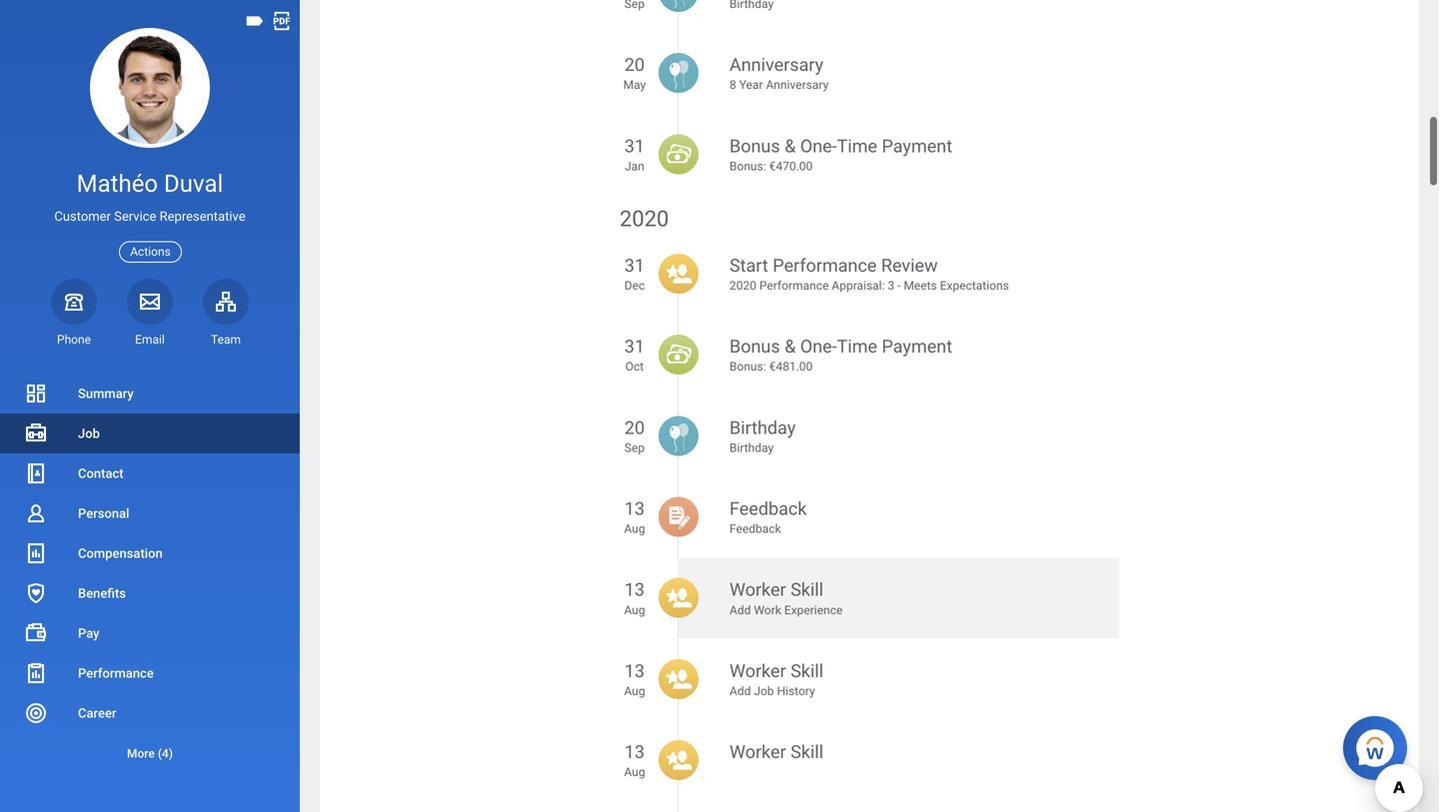 Task type: locate. For each thing, give the bounding box(es) containing it.
0 vertical spatial 20 may
[[624, 38, 646, 76]]

bonus: inside bonus & one-time payment bonus: €481.00
[[730, 626, 767, 640]]

review inside start performance review 2020 performance appraisal: 3 - meets expectations
[[882, 521, 938, 542]]

2 20 may from the top
[[624, 321, 646, 358]]

2020
[[620, 472, 669, 498], [730, 545, 757, 559]]

& for bonus & one-time payment bonus: €481.00
[[785, 603, 796, 624]]

31 inside 2021 menu item
[[625, 158, 645, 179]]

bonus
[[730, 402, 781, 423], [730, 603, 781, 624]]

actions button
[[119, 242, 182, 263]]

0 vertical spatial 2020
[[620, 472, 669, 498]]

2 vertical spatial birthday
[[730, 684, 796, 705]]

pay
[[78, 626, 99, 641]]

phone
[[57, 333, 91, 347]]

review
[[882, 158, 938, 179], [882, 521, 938, 542]]

may up 2021
[[624, 62, 646, 76]]

performance
[[773, 158, 877, 179], [773, 521, 877, 542], [760, 545, 829, 559], [78, 666, 154, 681]]

20 for birthday birthday
[[625, 239, 645, 260]]

2 payment from the top
[[882, 603, 953, 624]]

birthday inside birthday birthday
[[730, 263, 774, 277]]

31
[[625, 158, 645, 179], [625, 402, 645, 423], [625, 521, 645, 542], [625, 603, 645, 624]]

2 may from the top
[[624, 344, 646, 358]]

anniversary 9 year anniversary
[[730, 38, 829, 76]]

service
[[114, 209, 156, 224]]

may for anniversary 9 year anniversary
[[624, 62, 646, 76]]

bonus up the €481.00
[[730, 603, 781, 624]]

personal link
[[0, 494, 300, 534]]

year inside anniversary 8 year anniversary
[[740, 344, 763, 358]]

bonus up €470.00
[[730, 402, 781, 423]]

2 review from the top
[[882, 521, 938, 542]]

1 vertical spatial 20 may
[[624, 321, 646, 358]]

one-
[[801, 402, 837, 423], [801, 603, 837, 624]]

1 payment from the top
[[882, 402, 953, 423]]

2021 menu item
[[620, 107, 1120, 238]]

time for bonus & one-time payment bonus: €481.00
[[837, 603, 878, 624]]

& inside bonus & one-time payment bonus: €470.00
[[785, 402, 796, 423]]

bonus for bonus & one-time payment bonus: €481.00
[[730, 603, 781, 624]]

1 vertical spatial &
[[785, 603, 796, 624]]

1 vertical spatial time
[[837, 603, 878, 624]]

31 jan
[[625, 402, 645, 439]]

performance inside list
[[78, 666, 154, 681]]

& up €470.00
[[785, 402, 796, 423]]

2 birthday from the top
[[730, 263, 774, 277]]

0 vertical spatial year
[[740, 62, 763, 76]]

bonus inside bonus & one-time payment bonus: €470.00
[[730, 402, 781, 423]]

start inside 2021 menu item
[[730, 158, 769, 179]]

20 up 2021
[[625, 38, 645, 59]]

may for anniversary 8 year anniversary
[[624, 344, 646, 358]]

1 review from the top
[[882, 158, 938, 179]]

job link
[[0, 414, 300, 454]]

year
[[740, 62, 763, 76], [740, 344, 763, 358]]

0 vertical spatial bonus:
[[730, 425, 767, 439]]

bonus: left €470.00
[[730, 425, 767, 439]]

one- inside bonus & one-time payment bonus: €470.00
[[801, 402, 837, 423]]

start
[[730, 158, 769, 179], [730, 521, 769, 542]]

1 31 from the top
[[625, 158, 645, 179]]

view team image
[[214, 290, 238, 314]]

view printable version (pdf) image
[[271, 10, 293, 32]]

0 vertical spatial payment
[[882, 402, 953, 423]]

20 may for anniversary 8 year anniversary
[[624, 321, 646, 358]]

review for start performance review
[[882, 158, 938, 179]]

& up the €481.00
[[785, 603, 796, 624]]

1 20 may from the top
[[624, 38, 646, 76]]

2 bonus from the top
[[730, 603, 781, 624]]

performance link
[[0, 654, 300, 694]]

summary link
[[0, 374, 300, 414]]

payment for bonus & one-time payment bonus: €481.00
[[882, 603, 953, 624]]

2 & from the top
[[785, 603, 796, 624]]

birthday
[[730, 239, 796, 260], [730, 263, 774, 277], [730, 684, 796, 705]]

anniversary 8 year anniversary
[[730, 321, 829, 358]]

20 may up 2021
[[624, 38, 646, 76]]

bonus & one-time payment bonus: €470.00
[[730, 402, 953, 439]]

jan
[[625, 425, 645, 439]]

payment inside bonus & one-time payment bonus: €470.00
[[882, 402, 953, 423]]

1 vertical spatial bonus
[[730, 603, 781, 624]]

0 vertical spatial bonus
[[730, 402, 781, 423]]

mail image
[[138, 290, 162, 314]]

1 vertical spatial may
[[624, 344, 646, 358]]

0 vertical spatial review
[[882, 158, 938, 179]]

personal image
[[24, 502, 48, 526]]

bonus: for bonus & one-time payment bonus: €481.00
[[730, 626, 767, 640]]

anniversary up 8 at the right of the page
[[730, 321, 824, 342]]

bonus:
[[730, 425, 767, 439], [730, 626, 767, 640]]

20 may for anniversary 9 year anniversary
[[624, 38, 646, 76]]

more (4) button
[[0, 734, 300, 774]]

20 may down sep
[[624, 321, 646, 358]]

20 may
[[624, 38, 646, 76], [624, 321, 646, 358]]

duval
[[164, 169, 223, 198]]

1 year from the top
[[740, 62, 763, 76]]

3 31 from the top
[[625, 521, 645, 542]]

0 vertical spatial one-
[[801, 402, 837, 423]]

payment inside bonus & one-time payment bonus: €481.00
[[882, 603, 953, 624]]

0 vertical spatial time
[[837, 402, 878, 423]]

3 birthday from the top
[[730, 684, 796, 705]]

1 & from the top
[[785, 402, 796, 423]]

1 vertical spatial bonus:
[[730, 626, 767, 640]]

2 20 from the top
[[625, 239, 645, 260]]

birthday birthday
[[730, 239, 796, 277]]

1 vertical spatial review
[[882, 521, 938, 542]]

phone button
[[51, 279, 97, 348]]

0 vertical spatial birthday
[[730, 239, 796, 260]]

career image
[[24, 702, 48, 726]]

0 vertical spatial may
[[624, 62, 646, 76]]

1 one- from the top
[[801, 402, 837, 423]]

2 bonus: from the top
[[730, 626, 767, 640]]

start inside start performance review 2020 performance appraisal: 3 - meets expectations
[[730, 521, 769, 542]]

& inside bonus & one-time payment bonus: €481.00
[[785, 603, 796, 624]]

bonus: left the €481.00
[[730, 626, 767, 640]]

2 time from the top
[[837, 603, 878, 624]]

1 horizontal spatial 2020
[[730, 545, 757, 559]]

&
[[785, 402, 796, 423], [785, 603, 796, 624]]

time inside bonus & one-time payment bonus: €470.00
[[837, 402, 878, 423]]

payment
[[882, 402, 953, 423], [882, 603, 953, 624]]

bonus for bonus & one-time payment bonus: €470.00
[[730, 402, 781, 423]]

1 start from the top
[[730, 158, 769, 179]]

20 up 13
[[625, 684, 645, 705]]

1 may from the top
[[624, 62, 646, 76]]

2 31 from the top
[[625, 402, 645, 423]]

1 vertical spatial year
[[740, 344, 763, 358]]

20 up sep
[[625, 239, 645, 260]]

time
[[837, 402, 878, 423], [837, 603, 878, 624]]

start for start performance review
[[730, 158, 769, 179]]

2 year from the top
[[740, 344, 763, 358]]

20 down sep
[[625, 321, 645, 342]]

year for anniversary 9 year anniversary
[[740, 62, 763, 76]]

& for bonus & one-time payment bonus: €470.00
[[785, 402, 796, 423]]

0 horizontal spatial 2020
[[620, 472, 669, 498]]

career
[[78, 706, 116, 721]]

job
[[78, 426, 100, 441]]

one- inside bonus & one-time payment bonus: €481.00
[[801, 603, 837, 624]]

3 20 from the top
[[625, 321, 645, 342]]

one- for bonus & one-time payment bonus: €481.00
[[801, 603, 837, 624]]

one- up €470.00
[[801, 402, 837, 423]]

1 vertical spatial start
[[730, 521, 769, 542]]

-
[[898, 545, 901, 559]]

bonus inside bonus & one-time payment bonus: €481.00
[[730, 603, 781, 624]]

1 vertical spatial birthday
[[730, 263, 774, 277]]

summary image
[[24, 382, 48, 406]]

1 vertical spatial payment
[[882, 603, 953, 624]]

0 vertical spatial start
[[730, 158, 769, 179]]

2021
[[620, 109, 669, 135]]

contact link
[[0, 454, 300, 494]]

one- up the €481.00
[[801, 603, 837, 624]]

1 vertical spatial 2020
[[730, 545, 757, 559]]

20
[[625, 38, 645, 59], [625, 239, 645, 260], [625, 321, 645, 342], [625, 684, 645, 705]]

appraisal:
[[832, 545, 885, 559]]

phone mathéo duval element
[[51, 332, 97, 348]]

0 vertical spatial &
[[785, 402, 796, 423]]

time inside bonus & one-time payment bonus: €481.00
[[837, 603, 878, 624]]

year for anniversary 8 year anniversary
[[740, 344, 763, 358]]

1 time from the top
[[837, 402, 878, 423]]

may
[[624, 62, 646, 76], [624, 344, 646, 358]]

contact image
[[24, 462, 48, 486]]

1 20 from the top
[[625, 38, 645, 59]]

1 vertical spatial one-
[[801, 603, 837, 624]]

list
[[0, 374, 300, 774]]

list containing summary
[[0, 374, 300, 774]]

sep
[[625, 263, 645, 277]]

year right '9'
[[740, 62, 763, 76]]

review inside 2021 menu item
[[882, 158, 938, 179]]

1 birthday from the top
[[730, 239, 796, 260]]

year inside anniversary 9 year anniversary
[[740, 62, 763, 76]]

2 start from the top
[[730, 521, 769, 542]]

customer
[[54, 209, 111, 224]]

bonus: inside bonus & one-time payment bonus: €470.00
[[730, 425, 767, 439]]

2 one- from the top
[[801, 603, 837, 624]]

1 bonus from the top
[[730, 402, 781, 423]]

year right 8 at the right of the page
[[740, 344, 763, 358]]

20 for anniversary 8 year anniversary
[[625, 321, 645, 342]]

anniversary
[[730, 38, 824, 59], [766, 62, 829, 76], [730, 321, 824, 342], [766, 344, 829, 358]]

may up 31 jan
[[624, 344, 646, 358]]

8
[[730, 344, 737, 358]]

1 bonus: from the top
[[730, 425, 767, 439]]



Task type: describe. For each thing, give the bounding box(es) containing it.
anniversary right '9'
[[766, 62, 829, 76]]

compensation image
[[24, 542, 48, 566]]

anniversary up '9'
[[730, 38, 824, 59]]

start performance review 2020 performance appraisal: 3 - meets expectations
[[730, 521, 1010, 559]]

customer service representative
[[54, 209, 246, 224]]

2020 inside start performance review 2020 performance appraisal: 3 - meets expectations
[[730, 545, 757, 559]]

summary
[[78, 386, 134, 401]]

team link
[[203, 279, 249, 348]]

one- for bonus & one-time payment bonus: €470.00
[[801, 402, 837, 423]]

pay link
[[0, 614, 300, 654]]

payment for bonus & one-time payment bonus: €470.00
[[882, 402, 953, 423]]

3
[[888, 545, 895, 559]]

€481.00
[[770, 626, 813, 640]]

9
[[730, 62, 737, 76]]

review for start performance review 2020 performance appraisal: 3 - meets expectations
[[882, 521, 938, 542]]

20 for anniversary 9 year anniversary
[[625, 38, 645, 59]]

performance image
[[24, 662, 48, 686]]

tag image
[[244, 10, 266, 32]]

actions
[[130, 245, 171, 259]]

personal
[[78, 506, 129, 521]]

more (4)
[[127, 747, 173, 761]]

career link
[[0, 694, 300, 734]]

anniversary right 8 at the right of the page
[[766, 344, 829, 358]]

benefits image
[[24, 582, 48, 606]]

13
[[625, 765, 645, 786]]

contact
[[78, 466, 124, 481]]

20 sep
[[625, 239, 645, 277]]

compensation link
[[0, 534, 300, 574]]

email mathéo duval element
[[127, 332, 173, 348]]

benefits
[[78, 586, 126, 601]]

compensation
[[78, 546, 163, 561]]

mathéo duval
[[77, 169, 223, 198]]

team
[[211, 333, 241, 347]]

€470.00
[[770, 425, 813, 439]]

birthday for birthday
[[730, 684, 796, 705]]

job image
[[24, 422, 48, 446]]

start for start performance review 2020 performance appraisal: 3 - meets expectations
[[730, 521, 769, 542]]

more (4) button
[[0, 742, 300, 766]]

4 31 from the top
[[625, 603, 645, 624]]

phone image
[[60, 290, 88, 314]]

benefits link
[[0, 574, 300, 614]]

meets
[[904, 545, 938, 559]]

start performance review
[[730, 158, 938, 179]]

team mathéo duval element
[[203, 332, 249, 348]]

expectations
[[941, 545, 1010, 559]]

2020 menu item
[[620, 470, 1120, 601]]

time for bonus & one-time payment bonus: €470.00
[[837, 402, 878, 423]]

bonus & one-time payment bonus: €481.00
[[730, 603, 953, 640]]

birthday for birthday birthday
[[730, 239, 796, 260]]

mathéo
[[77, 169, 158, 198]]

performance inside 2021 menu item
[[773, 158, 877, 179]]

31 inside 2020 menu item
[[625, 521, 645, 542]]

pay image
[[24, 622, 48, 646]]

(4)
[[158, 747, 173, 761]]

representative
[[160, 209, 246, 224]]

email button
[[127, 279, 173, 348]]

bonus: for bonus & one-time payment bonus: €470.00
[[730, 425, 767, 439]]

4 20 from the top
[[625, 684, 645, 705]]

email
[[135, 333, 165, 347]]

navigation pane region
[[0, 0, 300, 813]]

more
[[127, 747, 155, 761]]



Task type: vqa. For each thing, say whether or not it's contained in the screenshot.
Bonus & One-Time Payment Bonus: €470.00's Payment
yes



